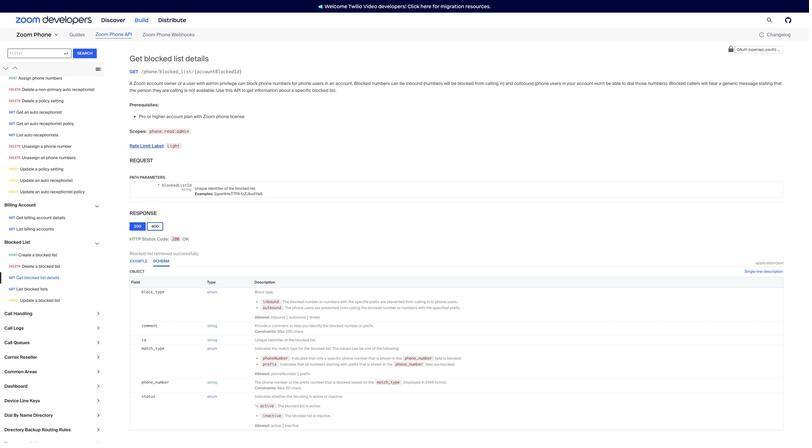 Task type: locate. For each thing, give the bounding box(es) containing it.
zoom
[[16, 31, 32, 38], [95, 31, 108, 38], [143, 32, 155, 38]]

3 zoom from the left
[[143, 32, 155, 38]]

webhooks
[[172, 32, 195, 38]]

string for comment
[[207, 324, 217, 329]]

zoom phone
[[16, 31, 51, 38]]

0 horizontal spatial 200
[[134, 224, 141, 229]]

2 enum from the top
[[207, 346, 217, 351]]

string
[[207, 324, 217, 329], [207, 338, 217, 343], [207, 380, 217, 385]]

3 string from the top
[[207, 380, 217, 385]]

phone
[[34, 31, 51, 38], [109, 31, 124, 38], [157, 32, 171, 38]]

changelog
[[767, 31, 791, 38]]

code:
[[157, 236, 169, 242]]

down image
[[54, 33, 58, 37]]

phone left api
[[109, 31, 124, 38]]

zoom phone webhooks link
[[143, 31, 195, 38]]

2 horizontal spatial zoom
[[143, 32, 155, 38]]

enum
[[207, 290, 217, 295], [207, 346, 217, 351], [207, 394, 217, 400]]

http
[[130, 236, 141, 242]]

1 horizontal spatial 200
[[172, 237, 179, 242]]

0 vertical spatial string
[[207, 324, 217, 329]]

object
[[130, 269, 145, 274]]

3 phone from the left
[[157, 32, 171, 38]]

0 horizontal spatial zoom
[[16, 31, 32, 38]]

for
[[433, 3, 440, 9]]

0 horizontal spatial phone
[[34, 31, 51, 38]]

list
[[147, 251, 153, 257]]

2 vertical spatial string
[[207, 380, 217, 385]]

phone left webhooks
[[157, 32, 171, 38]]

2 phone from the left
[[109, 31, 124, 38]]

welcome
[[325, 3, 347, 9]]

api
[[125, 31, 132, 38]]

phone for zoom phone api
[[109, 31, 124, 38]]

1 zoom from the left
[[16, 31, 32, 38]]

1 vertical spatial 200
[[172, 237, 179, 242]]

id
[[142, 338, 146, 343]]

field
[[131, 280, 140, 285]]

200
[[134, 224, 141, 229], [172, 237, 179, 242]]

1 vertical spatial string
[[207, 338, 217, 343]]

400 button
[[147, 222, 163, 231]]

developers!
[[378, 3, 407, 9]]

0 vertical spatial enum
[[207, 290, 217, 295]]

request
[[130, 157, 153, 164]]

zoom phone webhooks
[[143, 32, 195, 38]]

1 phone from the left
[[34, 31, 51, 38]]

2 vertical spatial enum
[[207, 394, 217, 400]]

1 vertical spatial enum
[[207, 346, 217, 351]]

successfully.
[[173, 251, 199, 257]]

history image
[[759, 32, 767, 37]]

200 left ok
[[172, 237, 179, 242]]

1 horizontal spatial phone
[[109, 31, 124, 38]]

3 enum from the top
[[207, 394, 217, 400]]

guides
[[69, 32, 85, 38]]

400
[[151, 224, 159, 229]]

status
[[142, 236, 156, 242]]

0 vertical spatial 200
[[134, 224, 141, 229]]

phone left down 'icon'
[[34, 31, 51, 38]]

2 zoom from the left
[[95, 31, 108, 38]]

1 enum from the top
[[207, 290, 217, 295]]

search image
[[767, 17, 773, 23], [767, 17, 773, 23]]

zoom phone api
[[95, 31, 132, 38]]

github image
[[785, 17, 792, 23]]

1 horizontal spatial zoom
[[95, 31, 108, 38]]

2 horizontal spatial phone
[[157, 32, 171, 38]]

type
[[207, 280, 216, 285]]

200 inside 200 button
[[134, 224, 141, 229]]

welcome twilio video developers! click here for migration resources. link
[[312, 3, 497, 10]]

2 string from the top
[[207, 338, 217, 343]]

1 string from the top
[[207, 324, 217, 329]]

200 up http
[[134, 224, 141, 229]]

line
[[757, 269, 763, 274]]

phone for zoom phone
[[34, 31, 51, 38]]

string for phone_number
[[207, 380, 217, 385]]



Task type: vqa. For each thing, say whether or not it's contained in the screenshot.


Task type: describe. For each thing, give the bounding box(es) containing it.
notification image
[[318, 4, 323, 9]]

guides link
[[69, 31, 85, 38]]

blocked list retrieved successfully.
[[130, 251, 199, 257]]

click
[[408, 3, 420, 9]]

welcome twilio video developers! click here for migration resources.
[[325, 3, 491, 9]]

200 button
[[130, 222, 146, 231]]

zoom developer logo image
[[16, 16, 92, 25]]

enum for status
[[207, 394, 217, 400]]

changelog link
[[759, 31, 791, 38]]

enum for block_type
[[207, 290, 217, 295]]

http status code: 200 ok
[[130, 236, 189, 242]]

zoom phone api link
[[95, 31, 132, 38]]

single
[[745, 269, 756, 274]]

zoom for zoom phone api
[[95, 31, 108, 38]]

block_type
[[142, 290, 164, 295]]

200 inside http status code: 200 ok
[[172, 237, 179, 242]]

string for id
[[207, 338, 217, 343]]

migration
[[441, 3, 464, 9]]

here
[[421, 3, 432, 9]]

notification image
[[318, 4, 325, 9]]

phone_number
[[142, 380, 169, 385]]

enum for match_type
[[207, 346, 217, 351]]

parameters
[[140, 175, 165, 180]]

github image
[[785, 17, 792, 23]]

path
[[130, 175, 139, 180]]

description
[[764, 269, 783, 274]]

resources.
[[466, 3, 491, 9]]

zoom for zoom phone
[[16, 31, 32, 38]]

zoom for zoom phone webhooks
[[143, 32, 155, 38]]

ok
[[182, 236, 189, 242]]

single line description
[[745, 269, 783, 274]]

phone for zoom phone webhooks
[[157, 32, 171, 38]]

comment
[[142, 324, 158, 328]]

twilio
[[348, 3, 362, 9]]

retrieved
[[154, 251, 172, 257]]

video
[[363, 3, 377, 9]]

response
[[130, 210, 157, 217]]

path parameters
[[130, 175, 165, 180]]

blocked
[[130, 251, 146, 257]]

history image
[[759, 32, 765, 37]]

match_type
[[142, 346, 164, 351]]

status
[[142, 394, 155, 399]]



